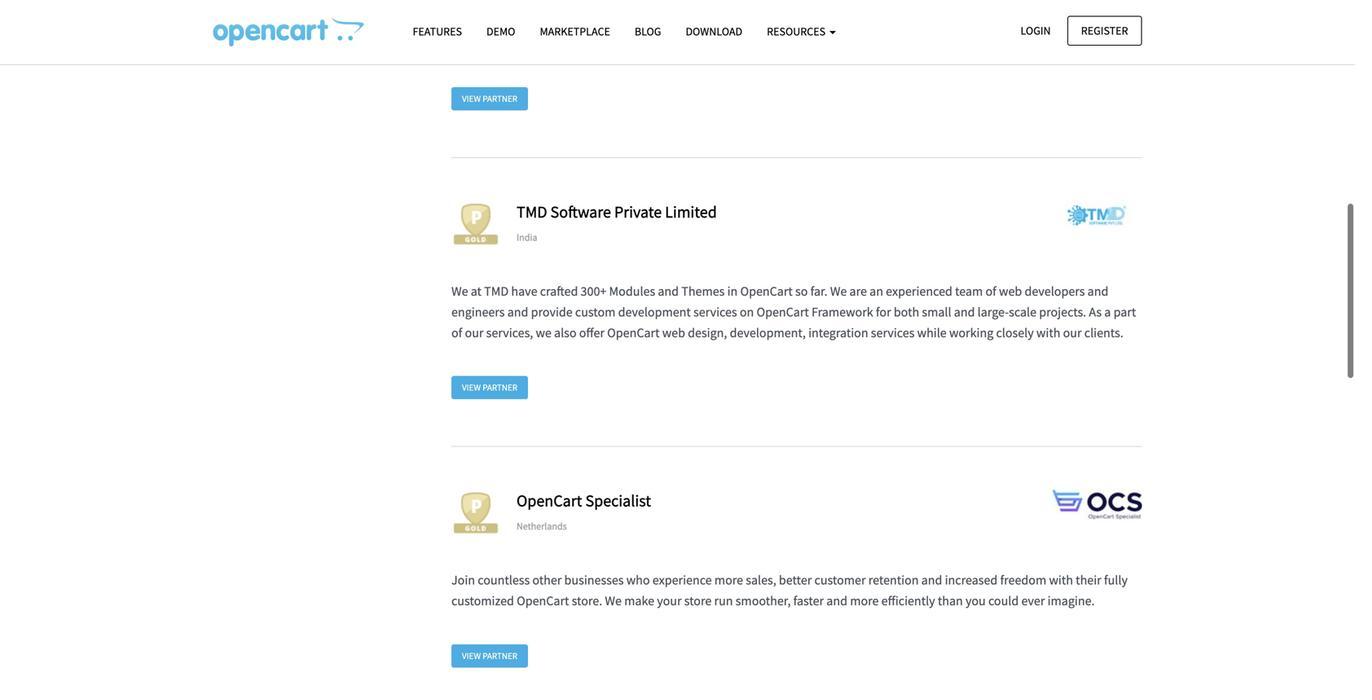 Task type: describe. For each thing, give the bounding box(es) containing it.
0 vertical spatial to
[[1100, 0, 1111, 10]]

join countless other businesses who experience more sales, better customer retention and increased freedom with their fully customized opencart store. we make your store run smoother, faster and more efficiently than you could ever imagine.
[[452, 572, 1128, 610]]

features
[[413, 24, 462, 39]]

login
[[1021, 23, 1051, 38]]

customized
[[452, 593, 514, 610]]

opencart inside join countless other businesses who experience more sales, better customer retention and increased freedom with their fully customized opencart store. we make your store run smoother, faster and more efficiently than you could ever imagine.
[[517, 593, 569, 610]]

scale
[[1010, 304, 1037, 320]]

marketplace link
[[528, 17, 623, 46]]

opencart specialist
[[517, 491, 651, 511]]

and down the have
[[508, 304, 529, 320]]

increased
[[945, 572, 998, 589]]

large-
[[978, 304, 1010, 320]]

partner for opencart
[[483, 651, 518, 662]]

design,
[[688, 325, 728, 341]]

paypal has remained at the forefront of the digital payment revolution for more than 20 years. by leveraging technology to make financial services and commerce more convenient, affordable, and secure, the paypal platform is empowering more than 429 million consumers and merchants in more than 200 markets to join and thrive in the global economy.
[[452, 0, 1138, 52]]

we at tmd have crafted 300+ modules and themes in opencart so far. we are an experienced team of web developers and engineers and provide custom development services on opencart framework for both small and large-scale projects. as a part of our services, we also offer opencart web design, development, integration services while working closely with our clients.
[[452, 283, 1137, 341]]

an
[[870, 283, 884, 300]]

and down forefront
[[580, 15, 601, 31]]

working
[[950, 325, 994, 341]]

demo
[[487, 24, 516, 39]]

by
[[961, 0, 974, 10]]

could
[[989, 593, 1019, 610]]

crafted
[[540, 283, 578, 300]]

store
[[685, 593, 712, 610]]

with inside join countless other businesses who experience more sales, better customer retention and increased freedom with their fully customized opencart store. we make your store run smoother, faster and more efficiently than you could ever imagine.
[[1050, 572, 1074, 589]]

2 vertical spatial of
[[452, 325, 463, 341]]

technology
[[1036, 0, 1097, 10]]

million
[[474, 36, 512, 52]]

far.
[[811, 283, 828, 300]]

a
[[1105, 304, 1112, 320]]

global
[[931, 36, 965, 52]]

also
[[554, 325, 577, 341]]

revolution
[[774, 0, 831, 10]]

1 view partner link from the top
[[452, 87, 528, 110]]

2 horizontal spatial we
[[831, 283, 847, 300]]

resources
[[767, 24, 828, 39]]

and up development
[[658, 283, 679, 300]]

digital
[[686, 0, 721, 10]]

freedom
[[1001, 572, 1047, 589]]

who
[[627, 572, 650, 589]]

framework
[[812, 304, 874, 320]]

partner for tmd
[[483, 382, 518, 394]]

view for opencart specialist
[[462, 651, 481, 662]]

software
[[551, 202, 611, 222]]

0 horizontal spatial to
[[802, 36, 813, 52]]

view partner link for tmd software private limited
[[452, 376, 528, 400]]

other
[[533, 572, 562, 589]]

join
[[452, 572, 475, 589]]

2 our from the left
[[1064, 325, 1082, 341]]

commerce
[[604, 15, 661, 31]]

have
[[512, 283, 538, 300]]

than inside join countless other businesses who experience more sales, better customer retention and increased freedom with their fully customized opencart store. we make your store run smoother, faster and more efficiently than you could ever imagine.
[[938, 593, 964, 610]]

than right empowering
[[1113, 15, 1138, 31]]

while
[[918, 325, 947, 341]]

join
[[816, 36, 837, 52]]

offer
[[580, 325, 605, 341]]

so
[[796, 283, 808, 300]]

services inside paypal has remained at the forefront of the digital payment revolution for more than 20 years. by leveraging technology to make financial services and commerce more convenient, affordable, and secure, the paypal platform is empowering more than 429 million consumers and merchants in more than 200 markets to join and thrive in the global economy.
[[534, 15, 578, 31]]

are
[[850, 283, 867, 300]]

their
[[1076, 572, 1102, 589]]

429
[[452, 36, 471, 52]]

consumers
[[514, 36, 574, 52]]

modules
[[610, 283, 656, 300]]

has
[[491, 0, 510, 10]]

1 partner from the top
[[483, 93, 518, 104]]

specialist
[[586, 491, 651, 511]]

on
[[740, 304, 754, 320]]

tmd software private limited image
[[1053, 200, 1143, 232]]

and down team
[[955, 304, 976, 320]]

20
[[910, 0, 923, 10]]

fully
[[1105, 572, 1128, 589]]

empowering
[[1010, 15, 1079, 31]]

the left digital
[[666, 0, 684, 10]]

themes
[[682, 283, 725, 300]]

customer
[[815, 572, 866, 589]]

features link
[[401, 17, 475, 46]]

1 view from the top
[[462, 93, 481, 104]]

in inside we at tmd have crafted 300+ modules and themes in opencart so far. we are an experienced team of web developers and engineers and provide custom development services on opencart framework for both small and large-scale projects. as a part of our services, we also offer opencart web design, development, integration services while working closely with our clients.
[[728, 283, 738, 300]]

0 vertical spatial paypal
[[452, 0, 488, 10]]

economy.
[[967, 36, 1020, 52]]

affordable,
[[762, 15, 821, 31]]

your
[[657, 593, 682, 610]]

0 horizontal spatial in
[[661, 36, 671, 52]]

download
[[686, 24, 743, 39]]

engineers
[[452, 304, 505, 320]]

blog
[[635, 24, 662, 39]]

we inside join countless other businesses who experience more sales, better customer retention and increased freedom with their fully customized opencart store. we make your store run smoother, faster and more efficiently than you could ever imagine.
[[605, 593, 622, 610]]

1 view partner from the top
[[462, 93, 518, 104]]

0 horizontal spatial web
[[663, 325, 686, 341]]

forefront
[[601, 0, 650, 10]]

ever
[[1022, 593, 1046, 610]]

netherlands
[[517, 520, 567, 533]]

view partner for opencart specialist
[[462, 651, 518, 662]]

services,
[[487, 325, 533, 341]]

faster
[[794, 593, 824, 610]]

provide
[[531, 304, 573, 320]]

both
[[894, 304, 920, 320]]

you
[[966, 593, 986, 610]]

1 our from the left
[[465, 325, 484, 341]]

and down customer
[[827, 593, 848, 610]]

for inside we at tmd have crafted 300+ modules and themes in opencart so far. we are an experienced team of web developers and engineers and provide custom development services on opencart framework for both small and large-scale projects. as a part of our services, we also offer opencart web design, development, integration services while working closely with our clients.
[[876, 304, 892, 320]]

blog link
[[623, 17, 674, 46]]

opencart up 'netherlands'
[[517, 491, 583, 511]]

300+
[[581, 283, 607, 300]]

of inside paypal has remained at the forefront of the digital payment revolution for more than 20 years. by leveraging technology to make financial services and commerce more convenient, affordable, and secure, the paypal platform is empowering more than 429 million consumers and merchants in more than 200 markets to join and thrive in the global economy.
[[652, 0, 663, 10]]



Task type: vqa. For each thing, say whether or not it's contained in the screenshot.
star light icon
no



Task type: locate. For each thing, give the bounding box(es) containing it.
register
[[1082, 23, 1129, 38]]

at inside paypal has remained at the forefront of the digital payment revolution for more than 20 years. by leveraging technology to make financial services and commerce more convenient, affordable, and secure, the paypal platform is empowering more than 429 million consumers and merchants in more than 200 markets to join and thrive in the global economy.
[[567, 0, 578, 10]]

make down who
[[625, 593, 655, 610]]

our down projects.
[[1064, 325, 1082, 341]]

integration
[[809, 325, 869, 341]]

1 horizontal spatial make
[[625, 593, 655, 610]]

convenient,
[[695, 15, 759, 31]]

tmd inside we at tmd have crafted 300+ modules and themes in opencart so far. we are an experienced team of web developers and engineers and provide custom development services on opencart framework for both small and large-scale projects. as a part of our services, we also offer opencart web design, development, integration services while working closely with our clients.
[[484, 283, 509, 300]]

we up engineers
[[452, 283, 468, 300]]

part
[[1114, 304, 1137, 320]]

our down engineers
[[465, 325, 484, 341]]

login link
[[1007, 16, 1065, 46]]

2 view partner from the top
[[462, 382, 518, 394]]

0 vertical spatial view partner
[[462, 93, 518, 104]]

view partner link down services,
[[452, 376, 528, 400]]

1 horizontal spatial tmd
[[517, 202, 548, 222]]

2 partner from the top
[[483, 382, 518, 394]]

0 horizontal spatial at
[[471, 283, 482, 300]]

with down projects.
[[1037, 325, 1061, 341]]

markets
[[755, 36, 800, 52]]

opencart down development
[[608, 325, 660, 341]]

opencart certified image left 'netherlands'
[[452, 489, 501, 538]]

paypal down 20
[[910, 15, 946, 31]]

the
[[581, 0, 599, 10], [666, 0, 684, 10], [889, 15, 907, 31], [910, 36, 928, 52]]

2 vertical spatial services
[[871, 325, 915, 341]]

3 view partner from the top
[[462, 651, 518, 662]]

view partner
[[462, 93, 518, 104], [462, 382, 518, 394], [462, 651, 518, 662]]

2 horizontal spatial services
[[871, 325, 915, 341]]

thrive
[[863, 36, 895, 52]]

sales,
[[746, 572, 777, 589]]

0 horizontal spatial for
[[833, 0, 849, 10]]

run
[[715, 593, 733, 610]]

0 vertical spatial opencart certified image
[[452, 200, 501, 249]]

0 horizontal spatial make
[[452, 15, 482, 31]]

than
[[883, 0, 908, 10], [1113, 15, 1138, 31], [705, 36, 731, 52], [938, 593, 964, 610]]

in right merchants
[[661, 36, 671, 52]]

than left you
[[938, 593, 964, 610]]

web
[[1000, 283, 1023, 300], [663, 325, 686, 341]]

view partner link down the million
[[452, 87, 528, 110]]

2 vertical spatial view
[[462, 651, 481, 662]]

partner down services,
[[483, 382, 518, 394]]

in right themes on the right top of the page
[[728, 283, 738, 300]]

demo link
[[475, 17, 528, 46]]

for down an
[[876, 304, 892, 320]]

projects.
[[1040, 304, 1087, 320]]

opencart
[[741, 283, 793, 300], [757, 304, 810, 320], [608, 325, 660, 341], [517, 491, 583, 511], [517, 593, 569, 610]]

0 horizontal spatial tmd
[[484, 283, 509, 300]]

paypal
[[452, 0, 488, 10], [910, 15, 946, 31]]

at inside we at tmd have crafted 300+ modules and themes in opencart so far. we are an experienced team of web developers and engineers and provide custom development services on opencart framework for both small and large-scale projects. as a part of our services, we also offer opencart web design, development, integration services while working closely with our clients.
[[471, 283, 482, 300]]

1 vertical spatial for
[[876, 304, 892, 320]]

for up secure,
[[833, 0, 849, 10]]

efficiently
[[882, 593, 936, 610]]

of
[[652, 0, 663, 10], [986, 283, 997, 300], [452, 325, 463, 341]]

1 horizontal spatial of
[[652, 0, 663, 10]]

2 vertical spatial partner
[[483, 651, 518, 662]]

with inside we at tmd have crafted 300+ modules and themes in opencart so far. we are an experienced team of web developers and engineers and provide custom development services on opencart framework for both small and large-scale projects. as a part of our services, we also offer opencart web design, development, integration services while working closely with our clients.
[[1037, 325, 1061, 341]]

retention
[[869, 572, 919, 589]]

for inside paypal has remained at the forefront of the digital payment revolution for more than 20 years. by leveraging technology to make financial services and commerce more convenient, affordable, and secure, the paypal platform is empowering more than 429 million consumers and merchants in more than 200 markets to join and thrive in the global economy.
[[833, 0, 849, 10]]

1 vertical spatial view partner link
[[452, 376, 528, 400]]

2 view from the top
[[462, 382, 481, 394]]

1 vertical spatial view partner
[[462, 382, 518, 394]]

view down customized
[[462, 651, 481, 662]]

1 horizontal spatial at
[[567, 0, 578, 10]]

tmd up 'india'
[[517, 202, 548, 222]]

secure,
[[848, 15, 887, 31]]

1 opencart certified image from the top
[[452, 200, 501, 249]]

2 horizontal spatial in
[[897, 36, 908, 52]]

opencart - partners image
[[213, 17, 364, 46]]

1 vertical spatial web
[[663, 325, 686, 341]]

to left join
[[802, 36, 813, 52]]

download link
[[674, 17, 755, 46]]

1 vertical spatial to
[[802, 36, 813, 52]]

tmd software private limited
[[517, 202, 717, 222]]

paypal left has in the top left of the page
[[452, 0, 488, 10]]

2 vertical spatial view partner
[[462, 651, 518, 662]]

clients.
[[1085, 325, 1124, 341]]

than down convenient,
[[705, 36, 731, 52]]

view down engineers
[[462, 382, 481, 394]]

0 vertical spatial web
[[1000, 283, 1023, 300]]

1 horizontal spatial for
[[876, 304, 892, 320]]

services down "both"
[[871, 325, 915, 341]]

and up join
[[824, 15, 845, 31]]

2 opencart certified image from the top
[[452, 489, 501, 538]]

0 vertical spatial services
[[534, 15, 578, 31]]

1 horizontal spatial web
[[1000, 283, 1023, 300]]

make
[[452, 15, 482, 31], [625, 593, 655, 610]]

opencart down other at bottom
[[517, 593, 569, 610]]

0 vertical spatial for
[[833, 0, 849, 10]]

with up imagine.
[[1050, 572, 1074, 589]]

we right store.
[[605, 593, 622, 610]]

2 horizontal spatial of
[[986, 283, 997, 300]]

closely
[[997, 325, 1034, 341]]

at
[[567, 0, 578, 10], [471, 283, 482, 300]]

1 vertical spatial tmd
[[484, 283, 509, 300]]

india
[[517, 231, 538, 244]]

0 horizontal spatial of
[[452, 325, 463, 341]]

of down engineers
[[452, 325, 463, 341]]

make inside paypal has remained at the forefront of the digital payment revolution for more than 20 years. by leveraging technology to make financial services and commerce more convenient, affordable, and secure, the paypal platform is empowering more than 429 million consumers and merchants in more than 200 markets to join and thrive in the global economy.
[[452, 15, 482, 31]]

remained
[[512, 0, 565, 10]]

1 vertical spatial services
[[694, 304, 738, 320]]

than left 20
[[883, 0, 908, 10]]

1 vertical spatial partner
[[483, 382, 518, 394]]

in right thrive
[[897, 36, 908, 52]]

opencart certified image for opencart specialist
[[452, 489, 501, 538]]

1 vertical spatial make
[[625, 593, 655, 610]]

to
[[1100, 0, 1111, 10], [802, 36, 813, 52]]

opencart certified image left 'india'
[[452, 200, 501, 249]]

of up blog
[[652, 0, 663, 10]]

services up design,
[[694, 304, 738, 320]]

view down 429
[[462, 93, 481, 104]]

make inside join countless other businesses who experience more sales, better customer retention and increased freedom with their fully customized opencart store. we make your store run smoother, faster and more efficiently than you could ever imagine.
[[625, 593, 655, 610]]

opencart specialist image
[[1053, 489, 1143, 522]]

0 vertical spatial with
[[1037, 325, 1061, 341]]

payment
[[723, 0, 772, 10]]

0 vertical spatial view partner link
[[452, 87, 528, 110]]

opencart certified image for tmd software private limited
[[452, 200, 501, 249]]

0 vertical spatial tmd
[[517, 202, 548, 222]]

view partner down services,
[[462, 382, 518, 394]]

view
[[462, 93, 481, 104], [462, 382, 481, 394], [462, 651, 481, 662]]

partner down customized
[[483, 651, 518, 662]]

the left global
[[910, 36, 928, 52]]

1 horizontal spatial services
[[694, 304, 738, 320]]

1 horizontal spatial to
[[1100, 0, 1111, 10]]

we
[[452, 283, 468, 300], [831, 283, 847, 300], [605, 593, 622, 610]]

tmd up engineers
[[484, 283, 509, 300]]

make up 429
[[452, 15, 482, 31]]

1 horizontal spatial in
[[728, 283, 738, 300]]

0 horizontal spatial we
[[452, 283, 468, 300]]

view partner down the million
[[462, 93, 518, 104]]

partner
[[483, 93, 518, 104], [483, 382, 518, 394], [483, 651, 518, 662]]

0 horizontal spatial our
[[465, 325, 484, 341]]

our
[[465, 325, 484, 341], [1064, 325, 1082, 341]]

marketplace
[[540, 24, 611, 39]]

resources link
[[755, 17, 849, 46]]

at up engineers
[[471, 283, 482, 300]]

is
[[999, 15, 1007, 31]]

countless
[[478, 572, 530, 589]]

view partner for tmd software private limited
[[462, 382, 518, 394]]

0 vertical spatial at
[[567, 0, 578, 10]]

as
[[1090, 304, 1102, 320]]

1 vertical spatial view
[[462, 382, 481, 394]]

1 horizontal spatial our
[[1064, 325, 1082, 341]]

merchants
[[600, 36, 658, 52]]

1 horizontal spatial we
[[605, 593, 622, 610]]

partner down the million
[[483, 93, 518, 104]]

web up scale
[[1000, 283, 1023, 300]]

and up efficiently in the right of the page
[[922, 572, 943, 589]]

3 view partner link from the top
[[452, 645, 528, 668]]

1 vertical spatial of
[[986, 283, 997, 300]]

the up marketplace
[[581, 0, 599, 10]]

0 horizontal spatial paypal
[[452, 0, 488, 10]]

limited
[[665, 202, 717, 222]]

leveraging
[[977, 0, 1033, 10]]

1 vertical spatial at
[[471, 283, 482, 300]]

1 horizontal spatial paypal
[[910, 15, 946, 31]]

and right join
[[839, 36, 860, 52]]

smoother,
[[736, 593, 791, 610]]

0 horizontal spatial services
[[534, 15, 578, 31]]

register link
[[1068, 16, 1143, 46]]

3 view from the top
[[462, 651, 481, 662]]

to up register at the top of the page
[[1100, 0, 1111, 10]]

0 vertical spatial view
[[462, 93, 481, 104]]

opencart up on
[[741, 283, 793, 300]]

more
[[851, 0, 880, 10], [664, 15, 693, 31], [1081, 15, 1110, 31], [674, 36, 703, 52], [715, 572, 744, 589], [851, 593, 879, 610]]

0 vertical spatial partner
[[483, 93, 518, 104]]

0 vertical spatial of
[[652, 0, 663, 10]]

services up the consumers
[[534, 15, 578, 31]]

and left merchants
[[577, 36, 598, 52]]

small
[[922, 304, 952, 320]]

1 vertical spatial with
[[1050, 572, 1074, 589]]

we right far.
[[831, 283, 847, 300]]

financial
[[484, 15, 531, 31]]

better
[[779, 572, 812, 589]]

private
[[615, 202, 662, 222]]

0 vertical spatial make
[[452, 15, 482, 31]]

web down development
[[663, 325, 686, 341]]

custom
[[576, 304, 616, 320]]

1 vertical spatial paypal
[[910, 15, 946, 31]]

view partner link for opencart specialist
[[452, 645, 528, 668]]

the up thrive
[[889, 15, 907, 31]]

imagine.
[[1048, 593, 1095, 610]]

opencart up development,
[[757, 304, 810, 320]]

1 vertical spatial opencart certified image
[[452, 489, 501, 538]]

with
[[1037, 325, 1061, 341], [1050, 572, 1074, 589]]

developers
[[1025, 283, 1086, 300]]

2 view partner link from the top
[[452, 376, 528, 400]]

businesses
[[565, 572, 624, 589]]

2 vertical spatial view partner link
[[452, 645, 528, 668]]

opencart certified image
[[452, 200, 501, 249], [452, 489, 501, 538]]

development
[[619, 304, 691, 320]]

experienced
[[886, 283, 953, 300]]

view for tmd software private limited
[[462, 382, 481, 394]]

view partner down customized
[[462, 651, 518, 662]]

and up as
[[1088, 283, 1109, 300]]

services
[[534, 15, 578, 31], [694, 304, 738, 320], [871, 325, 915, 341]]

we
[[536, 325, 552, 341]]

view partner link down customized
[[452, 645, 528, 668]]

of up large-
[[986, 283, 997, 300]]

at up marketplace
[[567, 0, 578, 10]]

3 partner from the top
[[483, 651, 518, 662]]



